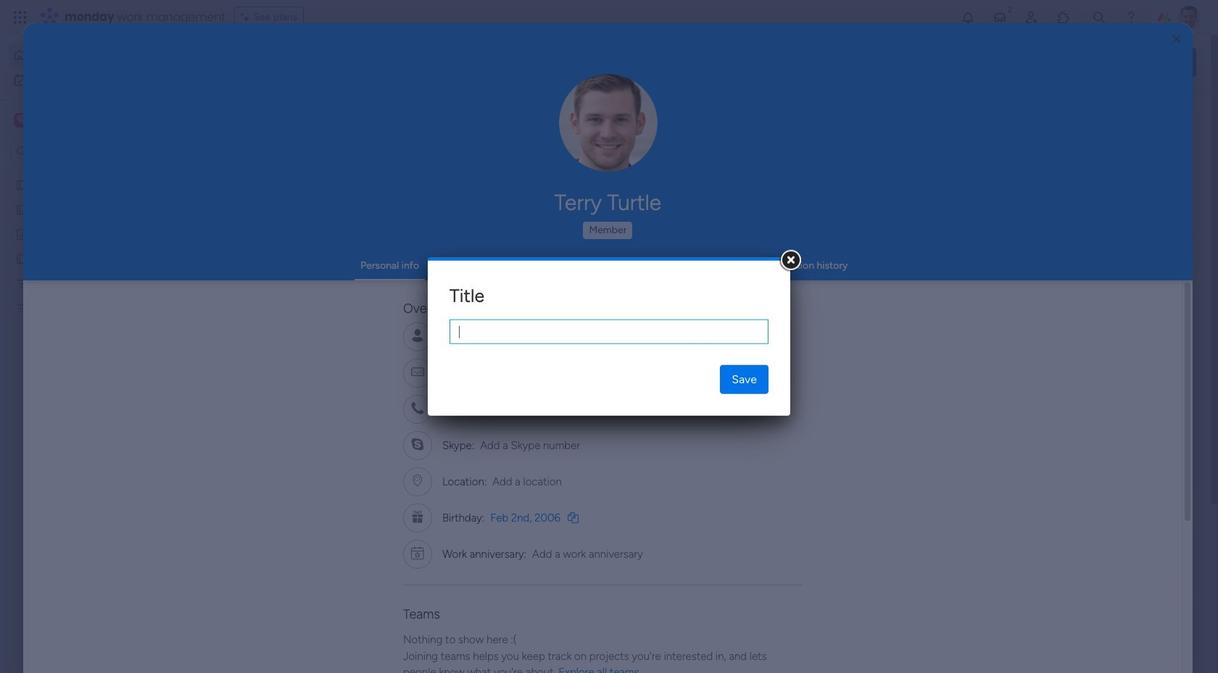 Task type: describe. For each thing, give the bounding box(es) containing it.
quick search results list box
[[224, 136, 944, 505]]

2 component image from the left
[[479, 287, 492, 301]]

close image
[[1172, 34, 1181, 45]]

1 workspace image from the left
[[14, 112, 28, 128]]

public board image for 'remove from favorites' icon
[[242, 265, 258, 281]]

select product image
[[13, 10, 28, 25]]

getting started element
[[979, 528, 1196, 586]]

notifications image
[[961, 10, 975, 25]]

copied! image
[[568, 512, 579, 523]]

invite members image
[[1024, 10, 1039, 25]]

2 add to favorites image from the left
[[904, 265, 919, 280]]

see plans image
[[241, 9, 254, 25]]

2 image
[[1003, 1, 1017, 17]]

1 public board image from the top
[[15, 178, 29, 191]]

1 horizontal spatial public dashboard image
[[716, 265, 732, 281]]

monday marketplace image
[[1056, 10, 1071, 25]]

add to favorites image
[[430, 443, 444, 457]]



Task type: locate. For each thing, give the bounding box(es) containing it.
0 horizontal spatial public dashboard image
[[15, 227, 29, 241]]

1 public board image from the left
[[242, 265, 258, 281]]

list box
[[0, 169, 185, 516]]

search everything image
[[1092, 10, 1106, 25]]

1 horizontal spatial component image
[[479, 287, 492, 301]]

1 horizontal spatial add to favorites image
[[904, 265, 919, 280]]

update feed image
[[993, 10, 1007, 25]]

2 public board image from the top
[[15, 202, 29, 216]]

templates image image
[[992, 292, 1183, 392]]

3 public board image from the top
[[15, 252, 29, 265]]

help image
[[1124, 10, 1138, 25]]

0 horizontal spatial public board image
[[242, 265, 258, 281]]

0 vertical spatial public dashboard image
[[15, 227, 29, 241]]

2 public board image from the left
[[479, 265, 495, 281]]

component image
[[242, 287, 255, 301], [479, 287, 492, 301]]

public board image for 1st add to favorites icon from left
[[479, 265, 495, 281]]

1 horizontal spatial public board image
[[479, 265, 495, 281]]

workspace image
[[14, 112, 28, 128], [16, 112, 26, 128]]

1 add to favorites image from the left
[[667, 265, 682, 280]]

1 vertical spatial public board image
[[15, 202, 29, 216]]

0 horizontal spatial component image
[[242, 287, 255, 301]]

dapulse x slim image
[[1175, 105, 1192, 123]]

0 horizontal spatial add to favorites image
[[667, 265, 682, 280]]

public board image
[[15, 178, 29, 191], [15, 202, 29, 216], [15, 252, 29, 265]]

option
[[0, 171, 185, 174]]

public board image
[[242, 265, 258, 281], [479, 265, 495, 281]]

1 vertical spatial public dashboard image
[[716, 265, 732, 281]]

add to favorites image
[[667, 265, 682, 280], [904, 265, 919, 280]]

help center element
[[979, 598, 1196, 656]]

2 workspace image from the left
[[16, 112, 26, 128]]

None field
[[450, 320, 769, 344]]

0 vertical spatial public board image
[[15, 178, 29, 191]]

2 vertical spatial public board image
[[15, 252, 29, 265]]

remove from favorites image
[[430, 265, 444, 280]]

terry turtle image
[[1177, 6, 1201, 29]]

1 component image from the left
[[242, 287, 255, 301]]

public dashboard image
[[15, 227, 29, 241], [716, 265, 732, 281]]



Task type: vqa. For each thing, say whether or not it's contained in the screenshot.
the right Public board image
yes



